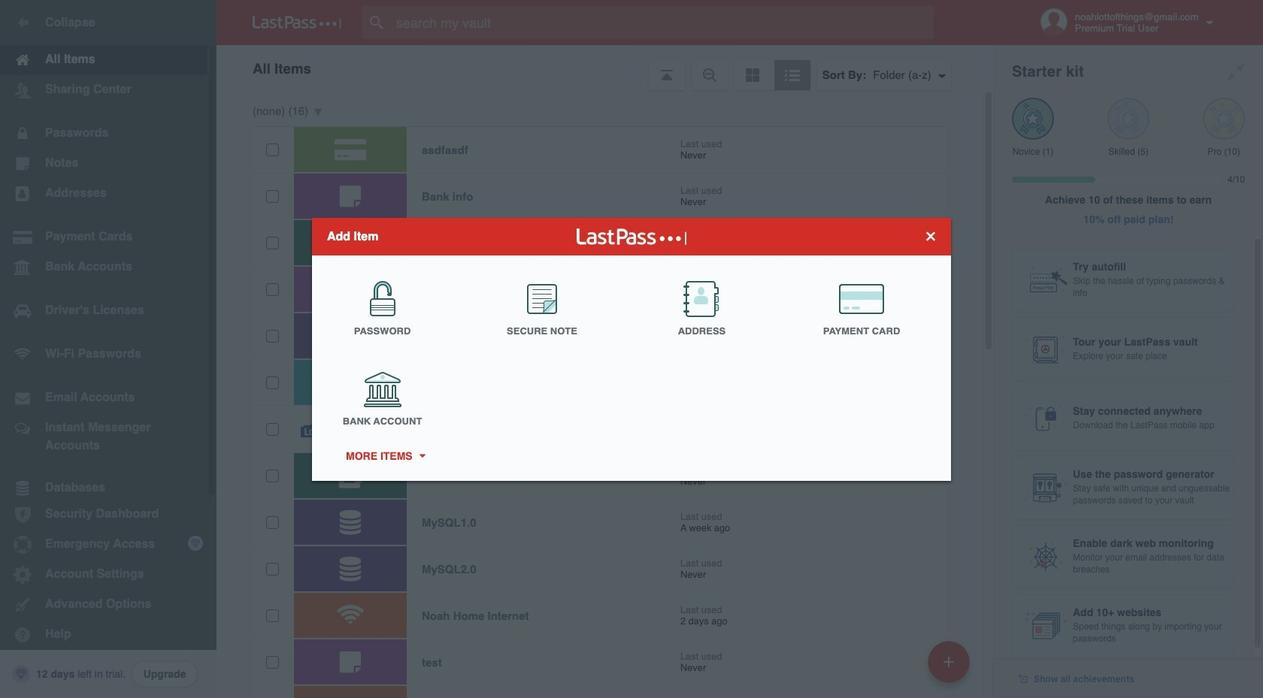 Task type: locate. For each thing, give the bounding box(es) containing it.
dialog
[[312, 218, 951, 481]]

search my vault text field
[[363, 6, 963, 39]]

vault options navigation
[[217, 45, 994, 90]]

Search search field
[[363, 6, 963, 39]]

main navigation navigation
[[0, 0, 217, 699]]



Task type: describe. For each thing, give the bounding box(es) containing it.
new item navigation
[[923, 637, 979, 699]]

new item image
[[944, 657, 954, 668]]

lastpass image
[[253, 16, 341, 29]]

caret right image
[[417, 454, 427, 458]]



